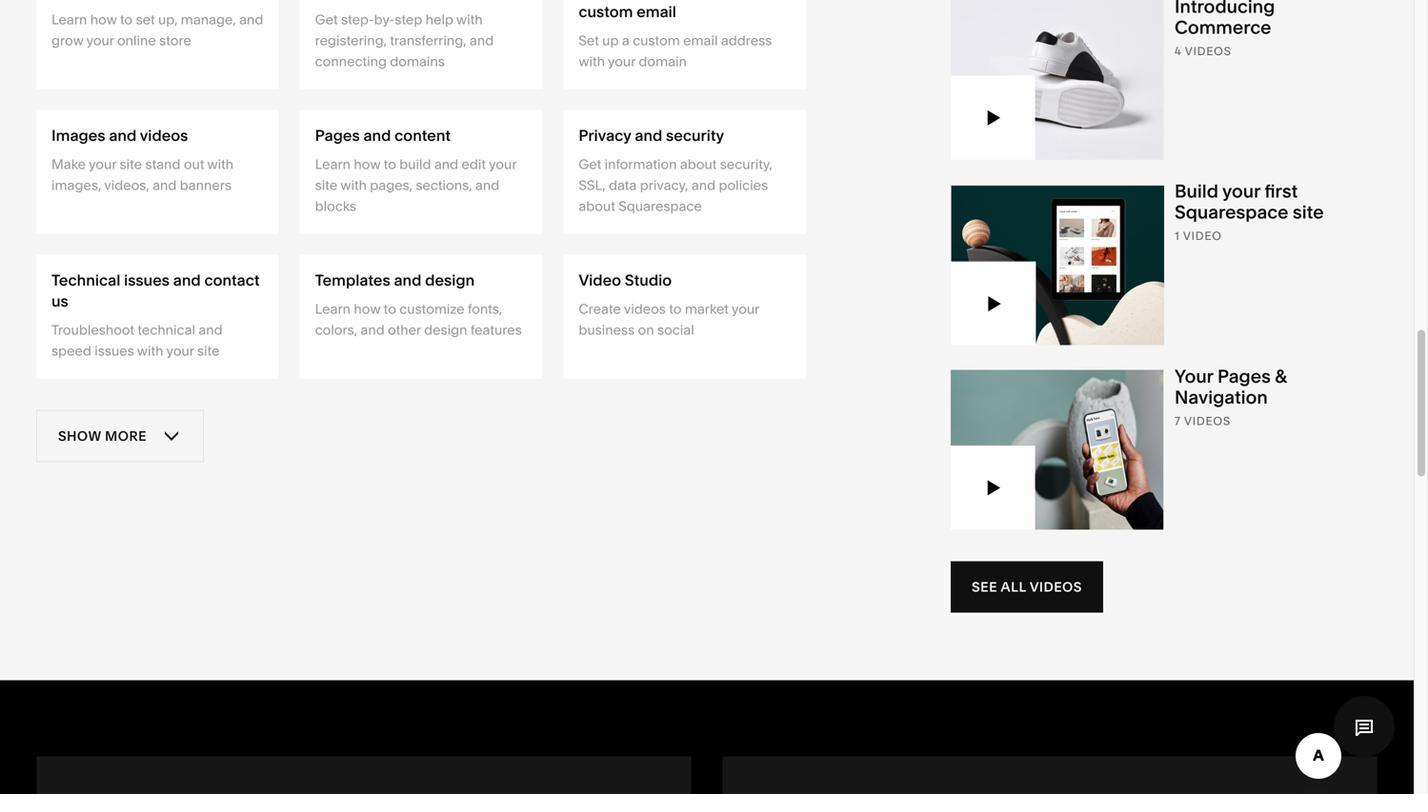 Task type: describe. For each thing, give the bounding box(es) containing it.
site inside make your site stand out with images, videos, and banners
[[120, 156, 142, 173]]

build
[[399, 156, 431, 173]]

with for get step-by-step help with registering, transferring, and connecting domains
[[456, 12, 483, 28]]

create
[[579, 301, 621, 317]]

learn how to build and edit your site with pages, sections, and blocks
[[315, 156, 516, 214]]

with for troubleshoot technical and speed issues with your site
[[137, 343, 163, 359]]

privacy and security
[[579, 126, 724, 145]]

registering,
[[315, 33, 387, 49]]

step-
[[341, 12, 374, 28]]

see
[[972, 579, 997, 595]]

troubleshoot technical and speed issues with your site
[[51, 322, 223, 359]]

templates and design
[[315, 271, 475, 290]]

custom for up
[[633, 33, 680, 49]]

step
[[395, 12, 422, 28]]

see all videos link
[[951, 562, 1103, 613]]

google workspace and custom email
[[579, 0, 748, 21]]

your inside learn how to set up, manage, and grow your online store
[[86, 33, 114, 49]]

introducing commerce 4 videos
[[1175, 0, 1275, 58]]

learn how to customize fonts, colors, and other design features
[[315, 301, 522, 338]]

video
[[1183, 229, 1222, 243]]

videos inside your pages & navigation 7 videos
[[1184, 414, 1231, 428]]

a person holding a smart phone and looking at a website built with squarespace image
[[951, 366, 1164, 530]]

data privacy,
[[609, 177, 688, 194]]

show more
[[58, 428, 147, 445]]

video
[[579, 271, 621, 290]]

site inside build your first squarespace site 1 video
[[1293, 201, 1324, 223]]

show more button
[[36, 410, 204, 463]]

colors,
[[315, 322, 357, 338]]

social
[[657, 322, 694, 338]]

other
[[388, 322, 421, 338]]

and up information
[[635, 126, 662, 145]]

squarespace inside build your first squarespace site 1 video
[[1175, 201, 1288, 223]]

up
[[602, 33, 619, 49]]

features
[[470, 322, 522, 338]]

1
[[1175, 229, 1180, 243]]

introducing
[[1175, 0, 1275, 18]]

get for get information about security, ssl, data privacy, and policies about squarespace
[[579, 156, 601, 173]]

get step-by-step help with registering, transferring, and connecting domains link
[[300, 0, 542, 89]]

studio
[[625, 271, 672, 290]]

us
[[51, 292, 68, 311]]

video studio
[[579, 271, 672, 290]]

transferring,
[[390, 33, 466, 49]]

and inside learn how to set up, manage, and grow your online store
[[239, 12, 263, 28]]

blocks
[[315, 198, 356, 214]]

to inside learn how to set up, manage, and grow your online store
[[120, 12, 133, 28]]

your
[[1175, 365, 1213, 388]]

speed
[[51, 343, 91, 359]]

0 vertical spatial design
[[425, 271, 475, 290]]

navigation
[[1175, 386, 1268, 409]]

get information about security, ssl, data privacy, and policies about squarespace
[[579, 156, 773, 214]]

your inside build your first squarespace site 1 video
[[1222, 180, 1260, 202]]

and inside troubleshoot technical and speed issues with your site
[[198, 322, 223, 338]]

security
[[666, 126, 724, 145]]

and up make your site stand out with images, videos, and banners
[[109, 126, 137, 145]]

your pages & navigation 7 videos
[[1175, 365, 1287, 428]]

fonts,
[[468, 301, 502, 317]]

out
[[184, 156, 204, 173]]

images and videos
[[51, 126, 188, 145]]

set up a custom email address with your domain
[[579, 33, 772, 70]]

get step-by-step help with registering, transferring, and connecting domains
[[315, 12, 494, 70]]

learn inside learn how to set up, manage, and grow your online store
[[51, 12, 87, 28]]

workspace
[[636, 0, 717, 0]]

to for templates
[[384, 301, 396, 317]]

&
[[1275, 365, 1287, 388]]

see all videos
[[972, 579, 1082, 595]]

technical issues and contact us
[[51, 271, 260, 311]]

and up customize
[[394, 271, 421, 290]]

banners
[[180, 177, 232, 194]]

templates
[[315, 271, 390, 290]]

pages inside your pages & navigation 7 videos
[[1217, 365, 1271, 388]]

learn for templates
[[315, 301, 351, 317]]

all
[[1001, 579, 1026, 595]]

market
[[685, 301, 729, 317]]

sections,
[[416, 177, 472, 194]]

ssl,
[[579, 177, 606, 194]]

business
[[579, 322, 635, 338]]

help
[[426, 12, 453, 28]]

learn for pages
[[315, 156, 351, 173]]

a
[[622, 33, 629, 49]]

with for make your site stand out with images, videos, and banners
[[207, 156, 234, 173]]

security,
[[720, 156, 773, 173]]

technical
[[51, 271, 120, 290]]

and inside the technical issues and contact us
[[173, 271, 201, 290]]

and inside the learn how to customize fonts, colors, and other design features
[[361, 322, 385, 338]]

privacy
[[579, 126, 631, 145]]

pages and content
[[315, 126, 451, 145]]

your inside troubleshoot technical and speed issues with your site
[[166, 343, 194, 359]]

more
[[105, 428, 147, 445]]

grow
[[51, 33, 83, 49]]

customize
[[399, 301, 465, 317]]

technical
[[138, 322, 195, 338]]

get for get step-by-step help with registering, transferring, and connecting domains
[[315, 12, 338, 28]]



Task type: locate. For each thing, give the bounding box(es) containing it.
and left other
[[361, 322, 385, 338]]

your right the grow
[[86, 33, 114, 49]]

domain
[[639, 53, 687, 70]]

set
[[136, 12, 155, 28]]

learn inside the learn how to customize fonts, colors, and other design features
[[315, 301, 351, 317]]

custom inside set up a custom email address with your domain
[[633, 33, 680, 49]]

and inside get step-by-step help with registering, transferring, and connecting domains
[[470, 33, 494, 49]]

policies
[[719, 177, 768, 194]]

custom up domain
[[633, 33, 680, 49]]

get
[[315, 12, 338, 28], [579, 156, 601, 173]]

pages
[[315, 126, 360, 145], [1217, 365, 1271, 388]]

email up domain
[[683, 33, 718, 49]]

videos
[[1185, 44, 1231, 58], [140, 126, 188, 145], [624, 301, 666, 317], [1184, 414, 1231, 428], [1030, 579, 1082, 595]]

how for pages
[[354, 156, 380, 173]]

design
[[425, 271, 475, 290], [424, 322, 467, 338]]

build your first squarespace site 1 video
[[1175, 180, 1324, 243]]

show
[[58, 428, 101, 445]]

email for up
[[683, 33, 718, 49]]

videos right all
[[1030, 579, 1082, 595]]

0 vertical spatial pages
[[315, 126, 360, 145]]

2 vertical spatial learn
[[315, 301, 351, 317]]

get up ssl,
[[579, 156, 601, 173]]

videos inside introducing commerce 4 videos
[[1185, 44, 1231, 58]]

squarespace
[[618, 198, 702, 214], [1175, 201, 1288, 223]]

1 vertical spatial pages
[[1217, 365, 1271, 388]]

0 horizontal spatial about
[[579, 198, 615, 214]]

learn up blocks
[[315, 156, 351, 173]]

videos down commerce
[[1185, 44, 1231, 58]]

issues up technical
[[124, 271, 170, 290]]

1 horizontal spatial squarespace
[[1175, 201, 1288, 223]]

a pair of white shoes image
[[951, 0, 1164, 160]]

your inside set up a custom email address with your domain
[[608, 53, 635, 70]]

4
[[1175, 44, 1182, 58]]

to
[[120, 12, 133, 28], [384, 156, 396, 173], [384, 301, 396, 317], [669, 301, 682, 317]]

to inside learn how to build and edit your site with pages, sections, and blocks
[[384, 156, 396, 173]]

learn up the grow
[[51, 12, 87, 28]]

and left contact
[[173, 271, 201, 290]]

how inside learn how to build and edit your site with pages, sections, and blocks
[[354, 156, 380, 173]]

your inside learn how to build and edit your site with pages, sections, and blocks
[[489, 156, 516, 173]]

get left "step-"
[[315, 12, 338, 28]]

your up videos,
[[89, 156, 116, 173]]

0 horizontal spatial pages
[[315, 126, 360, 145]]

0 vertical spatial get
[[315, 12, 338, 28]]

and up sections,
[[434, 156, 458, 173]]

issues
[[124, 271, 170, 290], [95, 343, 134, 359]]

1 vertical spatial issues
[[95, 343, 134, 359]]

and right technical
[[198, 322, 223, 338]]

and right manage,
[[239, 12, 263, 28]]

with down technical
[[137, 343, 163, 359]]

how for templates
[[354, 301, 380, 317]]

google
[[579, 0, 632, 0]]

to up other
[[384, 301, 396, 317]]

to left set
[[120, 12, 133, 28]]

issues down troubleshoot
[[95, 343, 134, 359]]

1 horizontal spatial email
[[683, 33, 718, 49]]

up,
[[158, 12, 178, 28]]

videos up on
[[624, 301, 666, 317]]

squarespace inside get information about security, ssl, data privacy, and policies about squarespace
[[618, 198, 702, 214]]

and down stand
[[153, 177, 177, 194]]

with inside learn how to build and edit your site with pages, sections, and blocks
[[340, 177, 367, 194]]

your left first
[[1222, 180, 1260, 202]]

get inside get information about security, ssl, data privacy, and policies about squarespace
[[579, 156, 601, 173]]

an ipad showcasing an e-commerce website built with squarespace image
[[951, 181, 1164, 345]]

custom down google
[[579, 3, 633, 21]]

how inside the learn how to customize fonts, colors, and other design features
[[354, 301, 380, 317]]

on
[[638, 322, 654, 338]]

squarespace up video
[[1175, 201, 1288, 223]]

information
[[605, 156, 677, 173]]

learn how to set up, manage, and grow your online store
[[51, 12, 263, 49]]

to up the pages,
[[384, 156, 396, 173]]

email
[[637, 3, 676, 21], [683, 33, 718, 49]]

to inside create videos to market your business on social
[[669, 301, 682, 317]]

contact
[[204, 271, 260, 290]]

how down templates
[[354, 301, 380, 317]]

videos down navigation
[[1184, 414, 1231, 428]]

1 vertical spatial about
[[579, 198, 615, 214]]

to for video
[[669, 301, 682, 317]]

by-
[[374, 12, 395, 28]]

create videos to market your business on social
[[579, 301, 759, 338]]

about
[[680, 156, 717, 173], [579, 198, 615, 214]]

with inside troubleshoot technical and speed issues with your site
[[137, 343, 163, 359]]

and down edit on the left
[[475, 177, 499, 194]]

pages,
[[370, 177, 413, 194]]

0 vertical spatial email
[[637, 3, 676, 21]]

connecting
[[315, 53, 387, 70]]

and left content
[[363, 126, 391, 145]]

troubleshoot
[[51, 322, 134, 338]]

0 vertical spatial about
[[680, 156, 717, 173]]

to inside the learn how to customize fonts, colors, and other design features
[[384, 301, 396, 317]]

email inside set up a custom email address with your domain
[[683, 33, 718, 49]]

stand
[[145, 156, 181, 173]]

site
[[120, 156, 142, 173], [315, 177, 337, 194], [1293, 201, 1324, 223], [197, 343, 220, 359]]

content
[[395, 126, 451, 145]]

and left the policies
[[692, 177, 716, 194]]

videos up stand
[[140, 126, 188, 145]]

get inside get step-by-step help with registering, transferring, and connecting domains
[[315, 12, 338, 28]]

commerce
[[1175, 16, 1271, 39]]

0 vertical spatial issues
[[124, 271, 170, 290]]

1 vertical spatial how
[[354, 156, 380, 173]]

how up the pages,
[[354, 156, 380, 173]]

learn up colors,
[[315, 301, 351, 317]]

1 vertical spatial get
[[579, 156, 601, 173]]

how
[[90, 12, 117, 28], [354, 156, 380, 173], [354, 301, 380, 317]]

store
[[159, 33, 191, 49]]

with inside get step-by-step help with registering, transferring, and connecting domains
[[456, 12, 483, 28]]

email down workspace
[[637, 3, 676, 21]]

issues inside the technical issues and contact us
[[124, 271, 170, 290]]

set
[[579, 33, 599, 49]]

about down ssl,
[[579, 198, 615, 214]]

design up customize
[[425, 271, 475, 290]]

your inside make your site stand out with images, videos, and banners
[[89, 156, 116, 173]]

custom for workspace
[[579, 3, 633, 21]]

learn how to set up, manage, and grow your online store link
[[36, 0, 279, 89]]

images,
[[51, 177, 101, 194]]

and right transferring,
[[470, 33, 494, 49]]

to for pages
[[384, 156, 396, 173]]

edit
[[462, 156, 486, 173]]

2 vertical spatial how
[[354, 301, 380, 317]]

and inside "google workspace and custom email"
[[721, 0, 748, 0]]

email for workspace
[[637, 3, 676, 21]]

custom
[[579, 3, 633, 21], [633, 33, 680, 49]]

1 horizontal spatial get
[[579, 156, 601, 173]]

with up blocks
[[340, 177, 367, 194]]

domains
[[390, 53, 445, 70]]

your right edit on the left
[[489, 156, 516, 173]]

how inside learn how to set up, manage, and grow your online store
[[90, 12, 117, 28]]

images
[[51, 126, 105, 145]]

7
[[1175, 414, 1181, 428]]

your
[[86, 33, 114, 49], [608, 53, 635, 70], [89, 156, 116, 173], [489, 156, 516, 173], [1222, 180, 1260, 202], [732, 301, 759, 317], [166, 343, 194, 359]]

and inside get information about security, ssl, data privacy, and policies about squarespace
[[692, 177, 716, 194]]

your down technical
[[166, 343, 194, 359]]

pages up blocks
[[315, 126, 360, 145]]

to up social
[[669, 301, 682, 317]]

design inside the learn how to customize fonts, colors, and other design features
[[424, 322, 467, 338]]

1 vertical spatial learn
[[315, 156, 351, 173]]

and
[[721, 0, 748, 0], [239, 12, 263, 28], [470, 33, 494, 49], [109, 126, 137, 145], [363, 126, 391, 145], [635, 126, 662, 145], [434, 156, 458, 173], [153, 177, 177, 194], [475, 177, 499, 194], [692, 177, 716, 194], [173, 271, 201, 290], [394, 271, 421, 290], [198, 322, 223, 338], [361, 322, 385, 338]]

0 vertical spatial learn
[[51, 12, 87, 28]]

1 horizontal spatial pages
[[1217, 365, 1271, 388]]

about down security
[[680, 156, 717, 173]]

with inside make your site stand out with images, videos, and banners
[[207, 156, 234, 173]]

0 horizontal spatial get
[[315, 12, 338, 28]]

site inside learn how to build and edit your site with pages, sections, and blocks
[[315, 177, 337, 194]]

and inside make your site stand out with images, videos, and banners
[[153, 177, 177, 194]]

with right the help
[[456, 12, 483, 28]]

1 vertical spatial custom
[[633, 33, 680, 49]]

design down customize
[[424, 322, 467, 338]]

1 vertical spatial email
[[683, 33, 718, 49]]

your inside create videos to market your business on social
[[732, 301, 759, 317]]

online
[[117, 33, 156, 49]]

and up address
[[721, 0, 748, 0]]

with down set
[[579, 53, 605, 70]]

videos inside create videos to market your business on social
[[624, 301, 666, 317]]

email inside "google workspace and custom email"
[[637, 3, 676, 21]]

address
[[721, 33, 772, 49]]

your right market
[[732, 301, 759, 317]]

0 vertical spatial custom
[[579, 3, 633, 21]]

squarespace down data privacy,
[[618, 198, 702, 214]]

0 vertical spatial how
[[90, 12, 117, 28]]

with up banners
[[207, 156, 234, 173]]

first
[[1265, 180, 1298, 202]]

1 vertical spatial design
[[424, 322, 467, 338]]

manage,
[[181, 12, 236, 28]]

make your site stand out with images, videos, and banners
[[51, 156, 234, 194]]

pages left &
[[1217, 365, 1271, 388]]

videos,
[[104, 177, 149, 194]]

make
[[51, 156, 86, 173]]

with inside set up a custom email address with your domain
[[579, 53, 605, 70]]

learn
[[51, 12, 87, 28], [315, 156, 351, 173], [315, 301, 351, 317]]

0 horizontal spatial squarespace
[[618, 198, 702, 214]]

custom inside "google workspace and custom email"
[[579, 3, 633, 21]]

how left set
[[90, 12, 117, 28]]

learn inside learn how to build and edit your site with pages, sections, and blocks
[[315, 156, 351, 173]]

0 horizontal spatial email
[[637, 3, 676, 21]]

1 horizontal spatial about
[[680, 156, 717, 173]]

issues inside troubleshoot technical and speed issues with your site
[[95, 343, 134, 359]]

build
[[1175, 180, 1218, 202]]

site inside troubleshoot technical and speed issues with your site
[[197, 343, 220, 359]]

your down a
[[608, 53, 635, 70]]

with
[[456, 12, 483, 28], [579, 53, 605, 70], [207, 156, 234, 173], [340, 177, 367, 194], [137, 343, 163, 359]]



Task type: vqa. For each thing, say whether or not it's contained in the screenshot.


